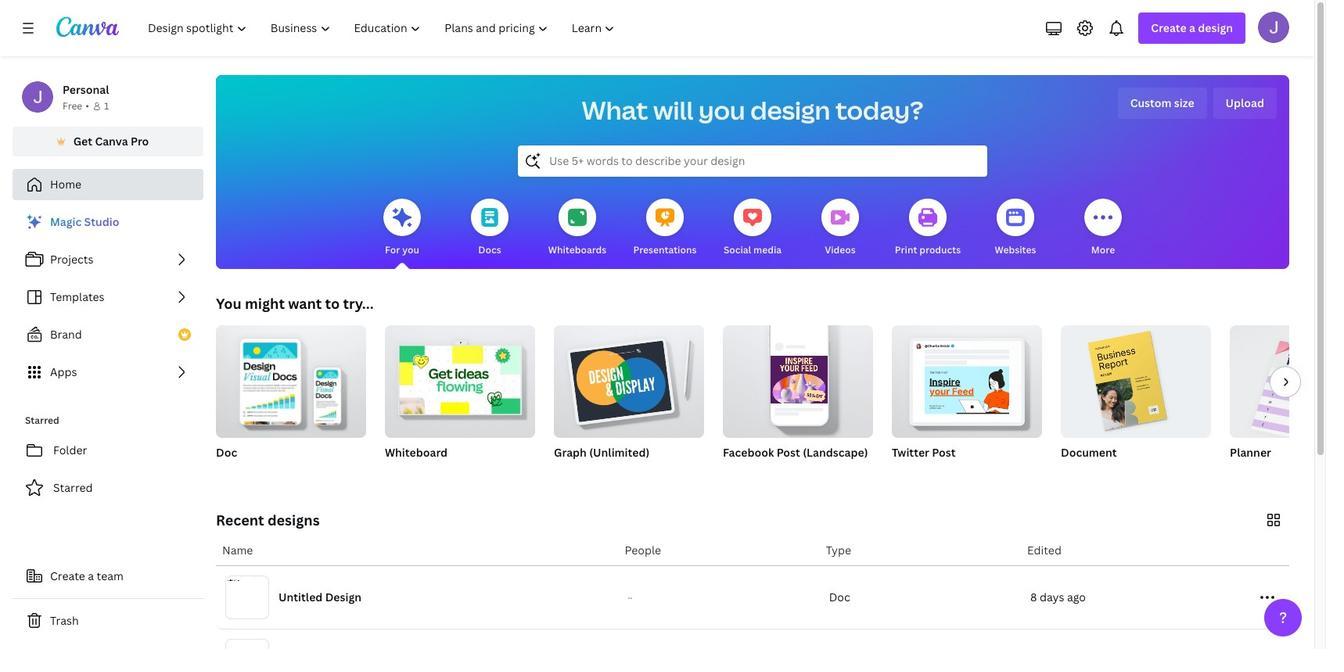Task type: locate. For each thing, give the bounding box(es) containing it.
media
[[754, 243, 782, 257]]

post right twitter at the bottom of the page
[[932, 445, 956, 460]]

document
[[1061, 445, 1117, 460]]

1 horizontal spatial you
[[699, 93, 746, 127]]

try...
[[343, 294, 374, 313]]

design inside dropdown button
[[1199, 20, 1234, 35]]

post inside "group"
[[932, 445, 956, 460]]

doc inside group
[[216, 445, 237, 460]]

None search field
[[518, 146, 988, 177]]

1
[[104, 99, 109, 113]]

social
[[724, 243, 752, 257]]

print products button
[[895, 188, 961, 269]]

post right facebook
[[777, 445, 801, 460]]

1 vertical spatial doc
[[829, 590, 851, 605]]

might
[[245, 294, 285, 313]]

1 post from the left
[[777, 445, 801, 460]]

0 horizontal spatial post
[[777, 445, 801, 460]]

1 - from the left
[[628, 594, 630, 602]]

apps
[[50, 365, 77, 380]]

graph (unlimited) group
[[554, 319, 704, 481]]

starred up folder
[[25, 414, 59, 427]]

doc
[[216, 445, 237, 460], [829, 590, 851, 605]]

home
[[50, 177, 82, 192]]

design left jacob simon icon in the right top of the page
[[1199, 20, 1234, 35]]

brand
[[50, 327, 82, 342]]

create a team button
[[13, 561, 204, 593]]

1 horizontal spatial doc
[[829, 590, 851, 605]]

presentations
[[634, 243, 697, 257]]

twitter post
[[892, 445, 956, 460]]

group for graph (unlimited)
[[554, 319, 704, 438]]

docs button
[[471, 188, 509, 269]]

1 horizontal spatial create
[[1152, 20, 1187, 35]]

group for facebook post (landscape)
[[723, 319, 874, 438]]

recent designs
[[216, 511, 320, 530]]

0 vertical spatial starred
[[25, 414, 59, 427]]

a up the size at the top
[[1190, 20, 1196, 35]]

print products
[[895, 243, 961, 257]]

0 horizontal spatial you
[[402, 243, 419, 257]]

a inside "button"
[[88, 569, 94, 584]]

8 days ago
[[1031, 590, 1086, 605]]

print
[[895, 243, 918, 257]]

create inside dropdown button
[[1152, 20, 1187, 35]]

post inside group
[[777, 445, 801, 460]]

post
[[777, 445, 801, 460], [932, 445, 956, 460]]

post for facebook
[[777, 445, 801, 460]]

0 horizontal spatial doc
[[216, 445, 237, 460]]

create up custom size
[[1152, 20, 1187, 35]]

doc group
[[216, 319, 366, 481]]

folder
[[53, 443, 87, 458]]

name
[[222, 543, 253, 558]]

1 vertical spatial create
[[50, 569, 85, 584]]

projects
[[50, 252, 94, 267]]

0 vertical spatial design
[[1199, 20, 1234, 35]]

0 horizontal spatial create
[[50, 569, 85, 584]]

whiteboard group
[[385, 319, 535, 481]]

create a team
[[50, 569, 124, 584]]

0 horizontal spatial design
[[751, 93, 831, 127]]

0 vertical spatial a
[[1190, 20, 1196, 35]]

whiteboards
[[548, 243, 607, 257]]

websites
[[995, 243, 1037, 257]]

you right for
[[402, 243, 419, 257]]

doc up recent
[[216, 445, 237, 460]]

1 horizontal spatial a
[[1190, 20, 1196, 35]]

top level navigation element
[[138, 13, 629, 44]]

canva
[[95, 134, 128, 149]]

--
[[628, 594, 633, 602]]

starred down folder
[[53, 481, 93, 495]]

templates link
[[13, 282, 204, 313]]

0 vertical spatial doc
[[216, 445, 237, 460]]

2 post from the left
[[932, 445, 956, 460]]

want
[[288, 294, 322, 313]]

you inside button
[[402, 243, 419, 257]]

group
[[216, 319, 366, 438], [385, 319, 535, 438], [554, 319, 704, 438], [723, 319, 874, 438], [892, 319, 1043, 438], [1061, 319, 1212, 438], [1230, 326, 1327, 438]]

folder link
[[13, 435, 204, 466]]

1 horizontal spatial post
[[932, 445, 956, 460]]

home link
[[13, 169, 204, 200]]

post for twitter
[[932, 445, 956, 460]]

untitled
[[279, 590, 323, 605]]

1 vertical spatial a
[[88, 569, 94, 584]]

more button
[[1085, 188, 1122, 269]]

doc down type
[[829, 590, 851, 605]]

whiteboard
[[385, 445, 448, 460]]

starred
[[25, 414, 59, 427], [53, 481, 93, 495]]

you right will
[[699, 93, 746, 127]]

group for doc
[[216, 319, 366, 438]]

create for create a team
[[50, 569, 85, 584]]

pro
[[131, 134, 149, 149]]

brand link
[[13, 319, 204, 351]]

a
[[1190, 20, 1196, 35], [88, 569, 94, 584]]

days
[[1040, 590, 1065, 605]]

1 vertical spatial you
[[402, 243, 419, 257]]

magic studio
[[50, 214, 119, 229]]

design up search search box
[[751, 93, 831, 127]]

1 vertical spatial design
[[751, 93, 831, 127]]

products
[[920, 243, 961, 257]]

team
[[97, 569, 124, 584]]

Search search field
[[549, 146, 956, 176]]

document group
[[1061, 319, 1212, 481]]

create
[[1152, 20, 1187, 35], [50, 569, 85, 584]]

list
[[13, 207, 204, 388]]

a left team
[[88, 569, 94, 584]]

magic
[[50, 214, 82, 229]]

1 vertical spatial starred
[[53, 481, 93, 495]]

what
[[582, 93, 649, 127]]

create for create a design
[[1152, 20, 1187, 35]]

create inside "button"
[[50, 569, 85, 584]]

list containing magic studio
[[13, 207, 204, 388]]

custom size button
[[1118, 88, 1207, 119]]

a inside dropdown button
[[1190, 20, 1196, 35]]

upload
[[1226, 95, 1265, 110]]

create left team
[[50, 569, 85, 584]]

for you
[[385, 243, 419, 257]]

trash
[[50, 614, 79, 629]]

design
[[1199, 20, 1234, 35], [751, 93, 831, 127]]

planner
[[1230, 445, 1272, 460]]

0 vertical spatial create
[[1152, 20, 1187, 35]]

you might want to try...
[[216, 294, 374, 313]]

0 horizontal spatial a
[[88, 569, 94, 584]]

group for whiteboard
[[385, 319, 535, 438]]

free
[[63, 99, 82, 113]]

1 horizontal spatial design
[[1199, 20, 1234, 35]]



Task type: describe. For each thing, give the bounding box(es) containing it.
graph
[[554, 445, 587, 460]]

starred inside "button"
[[53, 481, 93, 495]]

for
[[385, 243, 400, 257]]

docs
[[479, 243, 501, 257]]

create a design button
[[1139, 13, 1246, 44]]

facebook post (landscape)
[[723, 445, 868, 460]]

you
[[216, 294, 242, 313]]

starred button
[[13, 473, 204, 504]]

design
[[325, 590, 362, 605]]

a for design
[[1190, 20, 1196, 35]]

to
[[325, 294, 340, 313]]

will
[[654, 93, 694, 127]]

graph (unlimited)
[[554, 445, 650, 460]]

whiteboards button
[[548, 188, 607, 269]]

designs
[[268, 511, 320, 530]]

templates
[[50, 290, 105, 304]]

custom size
[[1131, 95, 1195, 110]]

ago
[[1068, 590, 1086, 605]]

type
[[826, 543, 852, 558]]

get canva pro
[[73, 134, 149, 149]]

people
[[625, 543, 661, 558]]

create a design
[[1152, 20, 1234, 35]]

0 vertical spatial you
[[699, 93, 746, 127]]

2 - from the left
[[630, 594, 633, 602]]

size
[[1175, 95, 1195, 110]]

facebook post (landscape) group
[[723, 319, 874, 481]]

starred link
[[13, 473, 204, 504]]

magic studio link
[[13, 207, 204, 238]]

today?
[[836, 93, 924, 127]]

apps link
[[13, 357, 204, 388]]

trash link
[[13, 606, 204, 637]]

facebook
[[723, 445, 774, 460]]

twitter post group
[[892, 319, 1043, 481]]

websites button
[[995, 188, 1037, 269]]

free •
[[63, 99, 89, 113]]

jacob simon image
[[1259, 12, 1290, 43]]

(unlimited)
[[590, 445, 650, 460]]

edited
[[1028, 543, 1062, 558]]

planner group
[[1230, 326, 1327, 481]]

(landscape)
[[803, 445, 868, 460]]

folder button
[[13, 435, 204, 466]]

8
[[1031, 590, 1037, 605]]

twitter
[[892, 445, 930, 460]]

personal
[[63, 82, 109, 97]]

untitled design
[[279, 590, 362, 605]]

upload button
[[1214, 88, 1277, 119]]

projects link
[[13, 244, 204, 276]]

recent
[[216, 511, 264, 530]]

more
[[1092, 243, 1116, 257]]

group for document
[[1061, 319, 1212, 438]]

group for twitter post
[[892, 319, 1043, 438]]

what will you design today?
[[582, 93, 924, 127]]

get
[[73, 134, 92, 149]]

for you button
[[384, 188, 421, 269]]

videos
[[825, 243, 856, 257]]

•
[[86, 99, 89, 113]]

custom
[[1131, 95, 1172, 110]]

a for team
[[88, 569, 94, 584]]

videos button
[[822, 188, 859, 269]]

presentations button
[[634, 188, 697, 269]]

studio
[[84, 214, 119, 229]]

social media
[[724, 243, 782, 257]]

get canva pro button
[[13, 127, 204, 157]]

social media button
[[724, 188, 782, 269]]



Task type: vqa. For each thing, say whether or not it's contained in the screenshot.
"Doc"
yes



